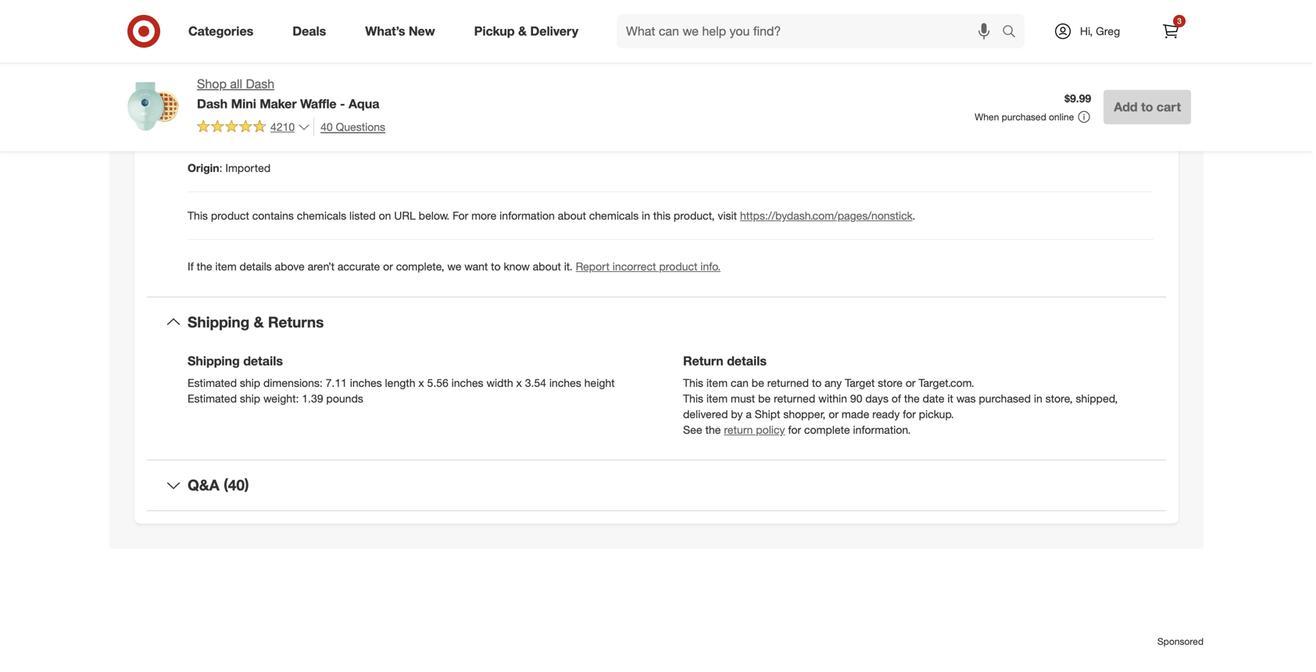 Task type: vqa. For each thing, say whether or not it's contained in the screenshot.
top for
yes



Task type: locate. For each thing, give the bounding box(es) containing it.
made
[[842, 407, 870, 421]]

0 horizontal spatial inches
[[350, 376, 382, 390]]

& inside dropdown button
[[254, 313, 264, 331]]

1 x from the left
[[419, 376, 424, 390]]

within
[[819, 392, 847, 405]]

estimated left weight:
[[188, 392, 237, 405]]

in left this
[[642, 209, 650, 223]]

inches right 3.54
[[549, 376, 581, 390]]

0 horizontal spatial x
[[419, 376, 424, 390]]

0 horizontal spatial for
[[788, 423, 801, 437]]

contains
[[252, 209, 294, 223]]

delivery
[[530, 24, 579, 39]]

this down origin
[[188, 209, 208, 223]]

shipping down shipping & returns
[[188, 353, 240, 369]]

0 horizontal spatial product
[[211, 209, 249, 223]]

shipping inside shipping details estimated ship dimensions: 7.11 inches length x 5.56 inches width x 3.54 inches height estimated ship weight: 1.39 pounds
[[188, 353, 240, 369]]

0 vertical spatial be
[[752, 376, 764, 390]]

shopper,
[[784, 407, 826, 421]]

1 vertical spatial ship
[[240, 392, 260, 405]]

or right accurate on the left top of page
[[383, 260, 393, 273]]

product left info.
[[659, 260, 698, 273]]

to right want
[[491, 260, 501, 273]]

&
[[518, 24, 527, 39], [254, 313, 264, 331]]

0 vertical spatial dash
[[246, 76, 274, 91]]

ship
[[240, 376, 260, 390], [240, 392, 260, 405]]

1 vertical spatial this
[[683, 376, 704, 390]]

inches
[[350, 376, 382, 390], [452, 376, 484, 390], [549, 376, 581, 390]]

aren't
[[308, 260, 335, 273]]

the right of
[[904, 392, 920, 405]]

1 horizontal spatial x
[[516, 376, 522, 390]]

: left all
[[211, 66, 214, 80]]

& inside 'link'
[[518, 24, 527, 39]]

to left any
[[812, 376, 822, 390]]

or right store
[[906, 376, 916, 390]]

width
[[487, 376, 513, 390]]

072-
[[298, 114, 320, 127]]

2 x from the left
[[516, 376, 522, 390]]

item left can
[[707, 376, 728, 390]]

04-
[[320, 114, 337, 127]]

details up dimensions:
[[243, 353, 283, 369]]

report incorrect product info. button
[[576, 259, 721, 275]]

item right if
[[215, 260, 237, 273]]

1 horizontal spatial product
[[659, 260, 698, 273]]

aqua
[[349, 96, 379, 111]]

1 vertical spatial for
[[788, 423, 801, 437]]

ready
[[873, 407, 900, 421]]

2 horizontal spatial inches
[[549, 376, 581, 390]]

0 horizontal spatial or
[[383, 260, 393, 273]]

5.56
[[427, 376, 449, 390]]

1 horizontal spatial to
[[812, 376, 822, 390]]

returned
[[767, 376, 809, 390], [774, 392, 816, 405]]

1 vertical spatial in
[[1034, 392, 1043, 405]]

1.39
[[302, 392, 323, 405]]

estimated down shipping & returns
[[188, 376, 237, 390]]

0 vertical spatial or
[[383, 260, 393, 273]]

x left 5.56
[[419, 376, 424, 390]]

7.11
[[326, 376, 347, 390]]

a
[[746, 407, 752, 421]]

image of dash mini maker waffle - aqua image
[[122, 75, 185, 138]]

visit
[[718, 209, 737, 223]]

856757006426
[[217, 66, 290, 80]]

1 horizontal spatial the
[[706, 423, 721, 437]]

by
[[731, 407, 743, 421]]

ship left weight:
[[240, 392, 260, 405]]

https://bydash.com/pages/nonstick
[[740, 209, 913, 223]]

details up can
[[727, 353, 767, 369]]

know
[[504, 260, 530, 273]]

40
[[321, 120, 333, 134]]

estimated
[[188, 376, 237, 390], [188, 392, 237, 405]]

0 horizontal spatial &
[[254, 313, 264, 331]]

inches up pounds
[[350, 376, 382, 390]]

above
[[275, 260, 305, 273]]

this
[[188, 209, 208, 223], [683, 376, 704, 390], [683, 392, 704, 405]]

& right pickup
[[518, 24, 527, 39]]

2 shipping from the top
[[188, 353, 240, 369]]

2 vertical spatial or
[[829, 407, 839, 421]]

3
[[1178, 16, 1182, 26]]

1 vertical spatial or
[[906, 376, 916, 390]]

& for shipping
[[254, 313, 264, 331]]

for right ready
[[903, 407, 916, 421]]

for
[[453, 209, 468, 223]]

details for return
[[727, 353, 767, 369]]

0 vertical spatial item
[[215, 260, 237, 273]]

3 link
[[1154, 14, 1188, 48]]

x left 3.54
[[516, 376, 522, 390]]

categories
[[188, 24, 253, 39]]

url
[[394, 209, 416, 223]]

dash down shop on the left top of the page
[[197, 96, 228, 111]]

0 horizontal spatial in
[[642, 209, 650, 223]]

return
[[683, 353, 724, 369]]

item
[[215, 260, 237, 273], [707, 376, 728, 390], [707, 392, 728, 405]]

was
[[957, 392, 976, 405]]

inches right 5.56
[[452, 376, 484, 390]]

incorrect
[[613, 260, 656, 273]]

1 horizontal spatial or
[[829, 407, 839, 421]]

2 inches from the left
[[452, 376, 484, 390]]

shipt
[[755, 407, 781, 421]]

for down shopper,
[[788, 423, 801, 437]]

40 questions
[[321, 120, 385, 134]]

1 vertical spatial to
[[491, 260, 501, 273]]

product left 'contains'
[[211, 209, 249, 223]]

in left the store,
[[1034, 392, 1043, 405]]

what's new link
[[352, 14, 455, 48]]

mini
[[231, 96, 256, 111]]

can
[[731, 376, 749, 390]]

store,
[[1046, 392, 1073, 405]]

this down return
[[683, 376, 704, 390]]

0 horizontal spatial dash
[[197, 96, 228, 111]]

2 ship from the top
[[240, 392, 260, 405]]

shipping inside shipping & returns dropdown button
[[188, 313, 250, 331]]

this product contains chemicals listed on url below . for more information about chemicals in this product, visit https://bydash.com/pages/nonstick .
[[188, 209, 916, 223]]

target
[[845, 376, 875, 390]]

1 vertical spatial item
[[707, 376, 728, 390]]

about right information
[[558, 209, 586, 223]]

be up the shipt
[[758, 392, 771, 405]]

deals
[[293, 24, 326, 39]]

1 horizontal spatial &
[[518, 24, 527, 39]]

.
[[447, 209, 450, 223], [913, 209, 916, 223]]

target.com.
[[919, 376, 975, 390]]

1 vertical spatial purchased
[[979, 392, 1031, 405]]

origin
[[188, 161, 219, 175]]

waffle
[[300, 96, 337, 111]]

this up "delivered"
[[683, 392, 704, 405]]

2 . from the left
[[913, 209, 916, 223]]

0 horizontal spatial .
[[447, 209, 450, 223]]

0 vertical spatial shipping
[[188, 313, 250, 331]]

about
[[558, 209, 586, 223], [533, 260, 561, 273]]

1 shipping from the top
[[188, 313, 250, 331]]

or down within
[[829, 407, 839, 421]]

shipping down if
[[188, 313, 250, 331]]

item up "delivered"
[[707, 392, 728, 405]]

0 vertical spatial to
[[1141, 99, 1153, 114]]

shop all dash dash mini maker waffle - aqua
[[197, 76, 379, 111]]

3 inches from the left
[[549, 376, 581, 390]]

be right can
[[752, 376, 764, 390]]

0 horizontal spatial chemicals
[[297, 209, 346, 223]]

0 vertical spatial &
[[518, 24, 527, 39]]

(40)
[[224, 476, 249, 494]]

the right if
[[197, 260, 212, 273]]

0 vertical spatial product
[[211, 209, 249, 223]]

the down "delivered"
[[706, 423, 721, 437]]

0 vertical spatial ship
[[240, 376, 260, 390]]

information.
[[853, 423, 911, 437]]

chemicals left the listed in the top left of the page
[[297, 209, 346, 223]]

for
[[903, 407, 916, 421], [788, 423, 801, 437]]

listed
[[349, 209, 376, 223]]

1 vertical spatial shipping
[[188, 353, 240, 369]]

1 vertical spatial estimated
[[188, 392, 237, 405]]

1 vertical spatial &
[[254, 313, 264, 331]]

0 vertical spatial the
[[197, 260, 212, 273]]

0 vertical spatial about
[[558, 209, 586, 223]]

purchased right when
[[1002, 111, 1047, 123]]

in
[[642, 209, 650, 223], [1034, 392, 1043, 405]]

2 horizontal spatial the
[[904, 392, 920, 405]]

questions
[[336, 120, 385, 134]]

q&a (40) button
[[147, 461, 1166, 510]]

1 horizontal spatial .
[[913, 209, 916, 223]]

: left imported
[[219, 161, 222, 175]]

1 horizontal spatial in
[[1034, 392, 1043, 405]]

0 vertical spatial for
[[903, 407, 916, 421]]

: left 52912898
[[213, 18, 216, 32]]

& left returns
[[254, 313, 264, 331]]

& for pickup
[[518, 24, 527, 39]]

1 horizontal spatial chemicals
[[589, 209, 639, 223]]

to right add
[[1141, 99, 1153, 114]]

2 horizontal spatial to
[[1141, 99, 1153, 114]]

ship left dimensions:
[[240, 376, 260, 390]]

shipping details estimated ship dimensions: 7.11 inches length x 5.56 inches width x 3.54 inches height estimated ship weight: 1.39 pounds
[[188, 353, 615, 405]]

sponsored
[[1158, 636, 1204, 647]]

dash
[[246, 76, 274, 91], [197, 96, 228, 111]]

shipping
[[188, 313, 250, 331], [188, 353, 240, 369]]

upc : 856757006426
[[188, 66, 290, 80]]

2 vertical spatial to
[[812, 376, 822, 390]]

2 vertical spatial item
[[707, 392, 728, 405]]

it
[[948, 392, 954, 405]]

0 vertical spatial estimated
[[188, 376, 237, 390]]

: for 52912898
[[213, 18, 216, 32]]

details inside return details this item can be returned to any target store or target.com. this item must be returned within 90 days of the date it was purchased in store, shipped, delivered by a shipt shopper, or made ready for pickup. see the return policy for complete information.
[[727, 353, 767, 369]]

1 vertical spatial dash
[[197, 96, 228, 111]]

1 horizontal spatial inches
[[452, 376, 484, 390]]

return policy link
[[724, 423, 785, 437]]

purchased right was
[[979, 392, 1031, 405]]

1 vertical spatial product
[[659, 260, 698, 273]]

upc
[[188, 66, 211, 80]]

2 vertical spatial the
[[706, 423, 721, 437]]

chemicals left this
[[589, 209, 639, 223]]

details inside shipping details estimated ship dimensions: 7.11 inches length x 5.56 inches width x 3.54 inches height estimated ship weight: 1.39 pounds
[[243, 353, 283, 369]]

2 horizontal spatial or
[[906, 376, 916, 390]]

about left "it."
[[533, 260, 561, 273]]

dash right all
[[246, 76, 274, 91]]

: for 856757006426
[[211, 66, 214, 80]]

item number (dpci) : 072-04-0752
[[188, 114, 361, 127]]



Task type: describe. For each thing, give the bounding box(es) containing it.
q&a (40)
[[188, 476, 249, 494]]

hi,
[[1080, 24, 1093, 38]]

4210
[[271, 120, 295, 134]]

below
[[419, 209, 447, 223]]

on
[[379, 209, 391, 223]]

0 vertical spatial purchased
[[1002, 111, 1047, 123]]

return
[[724, 423, 753, 437]]

1 vertical spatial the
[[904, 392, 920, 405]]

policy
[[756, 423, 785, 437]]

add to cart
[[1114, 99, 1181, 114]]

imported
[[225, 161, 271, 175]]

days
[[866, 392, 889, 405]]

1 horizontal spatial dash
[[246, 76, 274, 91]]

0 horizontal spatial the
[[197, 260, 212, 273]]

information
[[500, 209, 555, 223]]

shipped,
[[1076, 392, 1118, 405]]

item
[[188, 114, 211, 127]]

0 vertical spatial returned
[[767, 376, 809, 390]]

length
[[385, 376, 416, 390]]

must
[[731, 392, 755, 405]]

pickup & delivery
[[474, 24, 579, 39]]

info.
[[701, 260, 721, 273]]

date
[[923, 392, 945, 405]]

search button
[[995, 14, 1033, 52]]

return details this item can be returned to any target store or target.com. this item must be returned within 90 days of the date it was purchased in store, shipped, delivered by a shipt shopper, or made ready for pickup. see the return policy for complete information.
[[683, 353, 1118, 437]]

store
[[878, 376, 903, 390]]

report
[[576, 260, 610, 273]]

2 chemicals from the left
[[589, 209, 639, 223]]

product,
[[674, 209, 715, 223]]

shipping & returns
[[188, 313, 324, 331]]

returns
[[268, 313, 324, 331]]

any
[[825, 376, 842, 390]]

pickup.
[[919, 407, 954, 421]]

online
[[1049, 111, 1074, 123]]

shipping for shipping details estimated ship dimensions: 7.11 inches length x 5.56 inches width x 3.54 inches height estimated ship weight: 1.39 pounds
[[188, 353, 240, 369]]

categories link
[[175, 14, 273, 48]]

if
[[188, 260, 194, 273]]

tcin : 52912898
[[188, 18, 268, 32]]

new
[[409, 24, 435, 39]]

: for imported
[[219, 161, 222, 175]]

purchased inside return details this item can be returned to any target store or target.com. this item must be returned within 90 days of the date it was purchased in store, shipped, delivered by a shipt shopper, or made ready for pickup. see the return policy for complete information.
[[979, 392, 1031, 405]]

of
[[892, 392, 901, 405]]

what's
[[365, 24, 405, 39]]

tcin
[[188, 18, 213, 32]]

cart
[[1157, 99, 1181, 114]]

shop
[[197, 76, 227, 91]]

details left above
[[240, 260, 272, 273]]

$9.99
[[1065, 91, 1092, 105]]

we
[[448, 260, 462, 273]]

0752
[[337, 114, 361, 127]]

2 estimated from the top
[[188, 392, 237, 405]]

1 vertical spatial about
[[533, 260, 561, 273]]

when purchased online
[[975, 111, 1074, 123]]

2 vertical spatial this
[[683, 392, 704, 405]]

search
[[995, 25, 1033, 40]]

it.
[[564, 260, 573, 273]]

1 estimated from the top
[[188, 376, 237, 390]]

dimensions:
[[263, 376, 323, 390]]

90
[[850, 392, 863, 405]]

1 . from the left
[[447, 209, 450, 223]]

in inside return details this item can be returned to any target store or target.com. this item must be returned within 90 days of the date it was purchased in store, shipped, delivered by a shipt shopper, or made ready for pickup. see the return policy for complete information.
[[1034, 392, 1043, 405]]

add to cart button
[[1104, 90, 1192, 124]]

shipping for shipping & returns
[[188, 313, 250, 331]]

see
[[683, 423, 703, 437]]

origin : imported
[[188, 161, 271, 175]]

to inside return details this item can be returned to any target store or target.com. this item must be returned within 90 days of the date it was purchased in store, shipped, delivered by a shipt shopper, or made ready for pickup. see the return policy for complete information.
[[812, 376, 822, 390]]

hi, greg
[[1080, 24, 1120, 38]]

1 vertical spatial be
[[758, 392, 771, 405]]

weight:
[[263, 392, 299, 405]]

details for shipping
[[243, 353, 283, 369]]

1 vertical spatial returned
[[774, 392, 816, 405]]

deals link
[[279, 14, 346, 48]]

0 vertical spatial this
[[188, 209, 208, 223]]

pickup & delivery link
[[461, 14, 598, 48]]

complete
[[804, 423, 850, 437]]

What can we help you find? suggestions appear below search field
[[617, 14, 1006, 48]]

40 questions link
[[314, 118, 385, 136]]

1 ship from the top
[[240, 376, 260, 390]]

to inside button
[[1141, 99, 1153, 114]]

: left 072-
[[292, 114, 295, 127]]

0 horizontal spatial to
[[491, 260, 501, 273]]

accurate
[[338, 260, 380, 273]]

complete,
[[396, 260, 444, 273]]

0 vertical spatial in
[[642, 209, 650, 223]]

pounds
[[326, 392, 363, 405]]

1 chemicals from the left
[[297, 209, 346, 223]]

want
[[465, 260, 488, 273]]

1 horizontal spatial for
[[903, 407, 916, 421]]

3.54
[[525, 376, 546, 390]]

more
[[471, 209, 497, 223]]

maker
[[260, 96, 297, 111]]

(dpci)
[[258, 114, 292, 127]]

-
[[340, 96, 345, 111]]

1 inches from the left
[[350, 376, 382, 390]]

if the item details above aren't accurate or complete, we want to know about it. report incorrect product info.
[[188, 260, 721, 273]]

all
[[230, 76, 242, 91]]

this
[[653, 209, 671, 223]]



